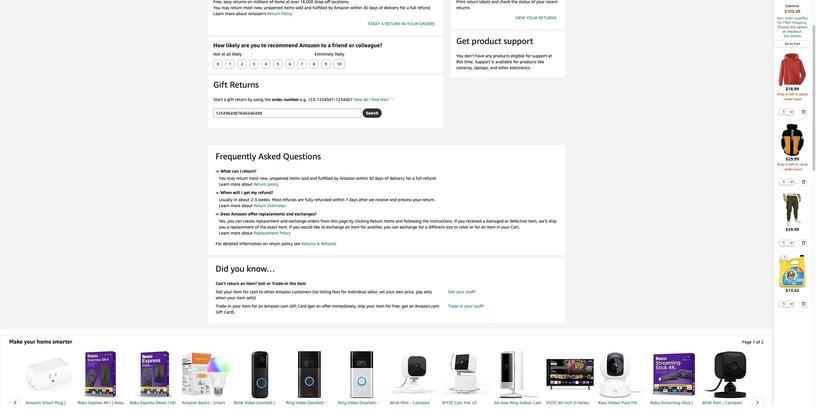 Task type: vqa. For each thing, say whether or not it's contained in the screenshot.
"I" associated with return?
yes



Task type: describe. For each thing, give the bounding box(es) containing it.
1 vertical spatial 2
[[762, 340, 764, 345]]

your up card).
[[233, 304, 241, 309]]

0 horizontal spatial at
[[221, 51, 225, 57]]

i for find
[[369, 97, 371, 102]]

1 vertical spatial gift
[[290, 304, 297, 309]]

electronics.
[[510, 65, 531, 70]]

- inside $18.99 only 4 left in stock - order soon.
[[782, 97, 784, 101]]

not
[[213, 51, 220, 57]]

are inside usually in about 2-3 weeks. most refunds are fully refunded within 7 days after we receive and process your return. learn more about return estimates
[[298, 197, 304, 202]]

for down eligible on the top right
[[513, 59, 519, 64]]

after
[[359, 197, 368, 202]]

returns
[[456, 5, 470, 10]]

your up when
[[224, 290, 232, 295]]

about inside yes, you can create replacement and exchange orders from this page by clicking return items and following the instructions. if you received a damaged or defective item, we'll ship you a replacement of the exact item. if you would like to exchange an item for another, you can exchange for a different size or color or for an item in your cart. learn more about replacement policy
[[242, 231, 253, 236]]

like inside 'you don't have any products eligible for support at this time. support is available for products like cameras, laptops, and other electronics.'
[[538, 59, 544, 64]]

from
[[321, 219, 330, 224]]

return inside usually in about 2-3 weeks. most refunds are fully refunded within 7 days after we receive and process your return. learn more about return estimates
[[254, 203, 267, 208]]

delete image for $39.99
[[802, 241, 806, 245]]

refund. for you may return most new, unopened items sold and fulfilled by amazon within 30 days of delivery for a full refund. learn more about amazon's
[[418, 5, 431, 10]]

refunds
[[282, 197, 297, 202]]

amazon inside sell your item for cash to other amazon customers (no listing fees for individual seller, set your own price, pay only when your item sells)
[[276, 290, 291, 295]]

get inside dropdown button
[[244, 190, 250, 195]]

full for you may return most new, unopened items sold and fulfilled by amazon within 30 days of delivery for a full refund. learn more about return policy
[[416, 176, 422, 181]]

for left free,
[[386, 304, 391, 309]]

support inside 'you don't have any products eligible for support at this time. support is available for products like cameras, laptops, and other electronics.'
[[532, 53, 547, 58]]

1 vertical spatial products
[[520, 59, 537, 64]]

- inside amazon basics - smart
[[211, 401, 212, 406]]

have
[[475, 53, 484, 58]]

status
[[519, 0, 530, 4]]

smart inside amazon basics - smart
[[213, 401, 225, 406]]

return policy link
[[254, 182, 279, 187]]

cart.
[[511, 225, 520, 230]]

1 horizontal spatial if
[[454, 219, 457, 224]]

learn inside yes, you can create replacement and exchange orders from this page by clicking return items and following the instructions. if you received a damaged or defective item, we'll ship you a replacement of the exact item. if you would like to exchange an item for another, you can exchange for a different size or color or for an item in your cart. learn more about replacement policy
[[219, 231, 230, 236]]

4 inside option group
[[265, 62, 267, 66]]

instructions.
[[430, 219, 453, 224]]

more inside yes, you can create replacement and exchange orders from this page by clicking return items and following the instructions. if you received a damaged or defective item, we'll ship you a replacement of the exact item. if you would like to exchange an item for another, you can exchange for a different size or color or for an item in your cart. learn more about replacement policy
[[231, 231, 241, 236]]

collapse image for does
[[216, 213, 219, 217]]

basics
[[198, 401, 210, 406]]

0 vertical spatial policy
[[281, 11, 292, 16]]

an down page
[[345, 225, 350, 230]]

1 vertical spatial policy
[[282, 241, 293, 246]]

stock for $29.99
[[800, 162, 808, 167]]

video for ring video doorbell –
[[296, 401, 306, 406]]

smart inside amazon smart plug |
[[42, 401, 54, 406]]

by inside yes, you can create replacement and exchange orders from this page by clicking return items and following the instructions. if you received a damaged or defective item, we'll ship you a replacement of the exact item. if you would like to exchange an item for another, you can exchange for a different size or color or for an item in your cart. learn more about replacement policy
[[349, 219, 354, 224]]

5 submit
[[274, 60, 282, 68]]

you left would on the bottom of the page
[[293, 225, 300, 230]]

page
[[339, 219, 348, 224]]

the inside 'print return labels and check the status of your recent returns'
[[512, 0, 518, 4]]

1 for $29.99
[[783, 180, 785, 184]]

you up 3 submit
[[251, 42, 260, 49]]

– inside ring video doorbell –
[[325, 401, 327, 406]]

vizio 40-inch d-series full hd 1080p smart tv with amd freesync, apple airplay and chromecast built-in, alexa compatibility, image
[[546, 351, 594, 399]]

when will i get my refund?
[[221, 190, 273, 195]]

left for $18.99
[[789, 92, 795, 96]]

an right (get
[[316, 304, 321, 309]]

wyze cam pan v3 link
[[442, 400, 490, 407]]

item down sells)
[[242, 304, 251, 309]]

fees
[[332, 290, 340, 295]]

replacement policy link
[[254, 231, 291, 236]]

offer inside trade-in your item for an amazon.com gift card (get an offer immediately, ship your item for free, get an amazon.com gift card).
[[322, 304, 331, 309]]

(get
[[308, 304, 315, 309]]

4 submit
[[262, 60, 270, 68]]

learn for you may return most new, unopened items sold and fulfilled by amazon within 30 days of delivery for a full refund. learn more about return policy
[[219, 182, 230, 187]]

offer inside does amazon offer replacements and exchanges? dropdown button
[[248, 212, 258, 217]]

9 submit
[[322, 60, 330, 68]]

card).
[[224, 310, 235, 315]]

about down "when will i get my refund?" dropdown button
[[239, 197, 250, 202]]

0 vertical spatial gift
[[213, 80, 228, 90]]

item?
[[246, 281, 257, 286]]

2 horizontal spatial exchange
[[400, 225, 418, 230]]

find
[[372, 97, 379, 102]]

fulfilled for amazon's
[[313, 5, 327, 10]]

tide simply liquid laundry detergent refreshing breeze, 114 loads (packaging may vary) image
[[776, 255, 809, 288]]

what can i return?
[[221, 169, 257, 174]]

return inside you may return most new, unopened items sold and fulfilled by amazon within 30 days of delivery for a full refund. learn more about amazon's
[[231, 5, 242, 10]]

1 vertical spatial can
[[235, 219, 242, 224]]

more for you may return most new, unopened items sold and fulfilled by amazon within 30 days of delivery for a full refund. learn more about return policy
[[231, 182, 241, 187]]

in right trade
[[460, 304, 463, 309]]

an left "item?"
[[240, 281, 245, 286]]

video for blink video doorbell |
[[244, 401, 255, 406]]

refunded
[[314, 197, 332, 202]]

extremely likely
[[315, 51, 345, 57]]

when
[[221, 190, 232, 195]]

amazon basics - smart link
[[182, 400, 229, 407]]

or down know… at the left of page
[[267, 281, 271, 286]]

ring video doorbell - 1080p hd video, improved motion detection, easy installation – satin nickel image
[[338, 351, 386, 399]]

view your returns
[[515, 15, 557, 20]]

pay
[[416, 290, 423, 295]]

0 horizontal spatial your
[[407, 21, 418, 26]]

0 horizontal spatial products
[[493, 53, 510, 58]]

you right did
[[231, 264, 245, 274]]

ring video doorbell - link
[[338, 400, 386, 407]]

left for $29.99
[[789, 162, 795, 167]]

for down "following"
[[419, 225, 424, 230]]

ring for ring video doorbell –
[[286, 401, 294, 406]]

labels
[[479, 0, 491, 4]]

5
[[277, 62, 279, 66]]

blink mini – compact for first blink mini – compact link from the right
[[703, 401, 747, 407]]

free
[[783, 20, 791, 25]]

roku for roku express 4k+ | roku
[[78, 401, 87, 406]]

to up 4 "submit"
[[261, 42, 267, 49]]

trade
[[448, 304, 459, 309]]

soon. for $18.99
[[794, 97, 803, 101]]

for inside you may return most new, unopened items sold and fulfilled by amazon within 30 days of delivery for a full refund. learn more about amazon's
[[400, 5, 406, 10]]

amazon basics - smart a19 led light bulb, 2.4 ghz wi-fi, 7.5w (equivalent to 60w) 800lm, works with alexa only, 1-pack, certi image
[[182, 351, 229, 399]]

delete image for $13.52
[[802, 302, 806, 306]]

6 submit
[[286, 60, 294, 68]]

0 vertical spatial support
[[504, 36, 533, 46]]

fulfilled for return
[[318, 176, 333, 181]]

0
[[217, 62, 219, 66]]

would
[[301, 225, 313, 230]]

stick
[[682, 401, 691, 406]]

the up 'different'
[[423, 219, 429, 224]]

item down damaged
[[487, 225, 496, 230]]

for down received
[[475, 225, 480, 230]]

may for you may return most new, unopened items sold and fulfilled by amazon within 30 days of delivery for a full refund. learn more about amazon's
[[222, 5, 230, 10]]

1 for $39.99
[[783, 241, 785, 245]]

10 submit
[[334, 60, 344, 68]]

Search submit
[[363, 109, 381, 118]]

vizio 40-inch d-series
[[546, 401, 593, 407]]

for right "fees" in the bottom left of the page
[[341, 290, 347, 295]]

return policy
[[267, 11, 292, 16]]

eligible
[[511, 53, 525, 58]]

you may return most new, unopened items sold and fulfilled by amazon within 30 days of delivery for a full refund. learn more about return policy
[[219, 176, 437, 187]]

in
[[285, 281, 289, 286]]

items for return
[[290, 176, 300, 181]]

$102.49
[[785, 9, 801, 14]]

items for amazon's
[[284, 5, 294, 10]]

at inside your order qualifies for free shipping. choose this option at checkout. see details
[[783, 29, 786, 34]]

the right in
[[290, 281, 296, 286]]

ship inside yes, you can create replacement and exchange orders from this page by clicking return items and following the instructions. if you received a damaged or defective item, we'll ship you a replacement of the exact item. if you would like to exchange an item for another, you can exchange for a different size or color or for an item in your cart. learn more about replacement policy
[[549, 219, 557, 224]]

and inside dropdown button
[[286, 212, 294, 217]]

trade in your stuff!
[[448, 304, 484, 309]]

this for following
[[331, 219, 338, 224]]

option group containing 0
[[212, 60, 356, 69]]

can inside dropdown button
[[232, 169, 239, 174]]

or down received
[[470, 225, 474, 230]]

in inside trade-in your item for an amazon.com gift card (get an offer immediately, ship your item for free, get an amazon.com gift card).
[[228, 304, 231, 309]]

does amazon offer replacements and exchanges?
[[221, 212, 317, 217]]

or right size
[[454, 225, 458, 230]]

yes,
[[219, 219, 226, 224]]

delete image for $18.99
[[802, 110, 806, 114]]

i for get
[[241, 190, 243, 195]]

for inside your order qualifies for free shipping. choose this option at checkout. see details
[[778, 20, 782, 25]]

collapse image for what
[[216, 171, 219, 174]]

express for 4k+
[[88, 401, 102, 406]]

likely for how
[[226, 42, 240, 49]]

you inside you may return most new, unopened items sold and fulfilled by amazon within 30 days of delivery for a full refund. learn more about return policy
[[219, 176, 226, 181]]

ring video doorbell -
[[338, 401, 379, 407]]

previous image
[[14, 401, 17, 405]]

| for 4k+
[[112, 401, 113, 406]]

0 vertical spatial trade-
[[272, 281, 285, 286]]

asked
[[258, 151, 281, 161]]

extremely
[[315, 51, 334, 57]]

jmierr mens fashion cargo pants - casual cotton tapered stretch twill chino athletic joggers sweatpants workout trousers with pockets for men, us 38(xl), a green 1 image
[[776, 194, 809, 227]]

this inside your order qualifies for free shipping. choose this option at checkout. see details
[[790, 25, 796, 29]]

stock for $18.99
[[800, 92, 808, 96]]

plug
[[55, 401, 63, 406]]

4k+
[[103, 401, 111, 406]]

unopened for amazon's
[[264, 5, 283, 10]]

delivery for you may return most new, unopened items sold and fulfilled by amazon within 30 days of delivery for a full refund. learn more about amazon's
[[384, 5, 399, 10]]

using
[[253, 97, 264, 102]]

3 submit
[[250, 60, 258, 68]]

ring inside all-new ring indoor cam
[[510, 401, 518, 406]]

compact for first blink mini – compact link from the right
[[726, 401, 742, 406]]

for inside you may return most new, unopened items sold and fulfilled by amazon within 30 days of delivery for a full refund. learn more about return policy
[[406, 176, 411, 181]]

1 vertical spatial replacement
[[230, 225, 254, 230]]

ring video doorbell –
[[286, 401, 328, 407]]

other inside 'you don't have any products eligible for support at this time. support is available for products like cameras, laptops, and other electronics.'
[[499, 65, 509, 70]]

trade-in your item for an amazon.com gift card (get an offer immediately, ship your item for free, get an amazon.com gift card).
[[216, 304, 439, 315]]

wyze cam pan v3
[[442, 401, 489, 407]]

compact for 1st blink mini – compact link from left
[[413, 401, 430, 406]]

other inside sell your item for cash to other amazon customers (no listing fees for individual seller, set your own price, pay only when your item sells)
[[264, 290, 274, 295]]

0 vertical spatial stuff!
[[466, 290, 476, 295]]

&
[[317, 241, 320, 246]]

your right trade
[[465, 304, 473, 309]]

amazon smart plug | works with alexa | control lights with voice | easy to set up and use image
[[26, 351, 73, 399]]

when will i get my refund? button
[[216, 190, 273, 196]]

3 inside option group
[[253, 62, 255, 66]]

cam inside all-new ring indoor cam
[[533, 401, 542, 406]]

for right eligible on the top right
[[526, 53, 531, 58]]

card
[[298, 304, 307, 309]]

item down set at the left bottom
[[376, 304, 385, 309]]

30 for you may return most new, unopened items sold and fulfilled by amazon within 30 days of delivery for a full refund. learn more about amazon's
[[363, 5, 368, 10]]

in inside "$29.99 only 4 left in stock - order soon."
[[796, 162, 799, 167]]

product
[[472, 36, 502, 46]]

within for you may return most new, unopened items sold and fulfilled by amazon within 30 days of delivery for a full refund. learn more about amazon's
[[351, 5, 362, 10]]

0 vertical spatial your
[[527, 15, 538, 20]]

for down sells)
[[252, 304, 257, 309]]

amazon inside you may return most new, unopened items sold and fulfilled by amazon within 30 days of delivery for a full refund. learn more about amazon's
[[334, 5, 349, 10]]

video for ring video doorbell -
[[348, 401, 358, 406]]

this for like
[[456, 59, 463, 64]]

blink mini – compact for 1st blink mini – compact link from left
[[390, 401, 434, 407]]

learn for usually in about 2-3 weeks. most refunds are fully refunded within 7 days after we receive and process your return. learn more about return estimates
[[219, 203, 230, 208]]

an down the price,
[[409, 304, 414, 309]]

2 blink mini – compact link from the left
[[703, 400, 750, 407]]

doorbell for |
[[256, 401, 273, 406]]

– for 1st blink mini – compact link from left
[[410, 401, 412, 406]]

dropdown image for $18.99
[[791, 111, 794, 113]]

- inside ring video doorbell -
[[377, 401, 379, 406]]

blink video doorbell | two-way audio, hd video, motion and chime app alerts and alexa enabled — wired or wire-free (black) image
[[234, 351, 282, 399]]

orders
[[308, 219, 320, 224]]

kasa indoor pan/tilt smart security camera, 1080p hd dog camera,2.4ghz with night vision,motion detection for baby and pet mo image
[[598, 351, 646, 399]]

and inside usually in about 2-3 weeks. most refunds are fully refunded within 7 days after we receive and process your return. learn more about return estimates
[[390, 197, 397, 202]]

0 horizontal spatial are
[[241, 42, 249, 49]]

free,
[[392, 304, 401, 309]]

days inside usually in about 2-3 weeks. most refunds are fully refunded within 7 days after we receive and process your return. learn more about return estimates
[[349, 197, 358, 202]]

7 inside usually in about 2-3 weeks. most refunds are fully refunded within 7 days after we receive and process your return. learn more about return estimates
[[346, 197, 348, 202]]

the up replacement
[[260, 225, 266, 230]]

within for you may return most new, unopened items sold and fulfilled by amazon within 30 days of delivery for a full refund. learn more about return policy
[[356, 176, 368, 181]]

start
[[213, 97, 223, 102]]

trade- inside trade-in your item for an amazon.com gift card (get an offer immediately, ship your item for free, get an amazon.com gift card).
[[216, 304, 228, 309]]

return?
[[242, 169, 257, 174]]

your inside yes, you can create replacement and exchange orders from this page by clicking return items and following the instructions. if you received a damaged or defective item, we'll ship you a replacement of the exact item. if you would like to exchange an item for another, you can exchange for a different size or color or for an item in your cart. learn more about replacement policy
[[501, 225, 510, 230]]

item left sells)
[[237, 296, 245, 301]]

you right yes,
[[227, 219, 234, 224]]

blink for first blink mini – compact link from the right
[[703, 401, 712, 406]]

policy inside yes, you can create replacement and exchange orders from this page by clicking return items and following the instructions. if you received a damaged or defective item, we'll ship you a replacement of the exact item. if you would like to exchange an item for another, you can exchange for a different size or color or for an item in your cart. learn more about replacement policy
[[280, 231, 291, 236]]

a inside you may return most new, unopened items sold and fulfilled by amazon within 30 days of delivery for a full refund. learn more about return policy
[[413, 176, 415, 181]]

start a gift return by using the order number e.g. 123-1234567-1234567
[[213, 97, 354, 102]]

doorbell for –
[[307, 401, 324, 406]]

make your home smarter
[[9, 339, 72, 345]]

item down clicking
[[351, 225, 360, 230]]

of inside 'print return labels and check the status of your recent returns'
[[531, 0, 535, 4]]

40-
[[558, 401, 565, 406]]

about for you may return most new, unopened items sold and fulfilled by amazon within 30 days of delivery for a full refund. learn more about amazon's
[[236, 11, 247, 16]]

or right "friend"
[[349, 42, 354, 49]]

2 roku from the left
[[114, 401, 124, 406]]

see
[[294, 241, 300, 246]]

you for you don't have any products eligible for support at this time. support is available for products like cameras, laptops, and other electronics.
[[456, 53, 464, 58]]

return right amazon's
[[267, 11, 280, 16]]

item up customers
[[297, 281, 306, 286]]

roku streaming stick | portable roku streaming device 4k/hdr/dolby vision, roku voice remote, free & live tv image
[[651, 351, 698, 399]]

new, for return
[[260, 176, 268, 181]]

to up extremely
[[321, 42, 327, 49]]

start
[[368, 21, 380, 26]]

Order number (with dashes) text field
[[213, 109, 362, 118]]

frequently
[[216, 151, 256, 161]]

- inside "$29.99 only 4 left in stock - order soon."
[[782, 167, 784, 172]]

v3
[[472, 401, 477, 406]]

1 vertical spatial if
[[289, 225, 292, 230]]

more for usually in about 2-3 weeks. most refunds are fully refunded within 7 days after we receive and process your return. learn more about return estimates
[[231, 203, 241, 208]]

in inside $18.99 only 4 left in stock - order soon.
[[796, 92, 799, 96]]

support
[[475, 59, 491, 64]]

roku express (new) | hd
[[130, 401, 176, 407]]

for detailed information on return policy see returns & refunds
[[216, 241, 336, 246]]

customers
[[292, 290, 311, 295]]

amazon inside you may return most new, unopened items sold and fulfilled by amazon within 30 days of delivery for a full refund. learn more about return policy
[[340, 176, 355, 181]]

choose
[[778, 25, 789, 29]]

sell your stuff! link
[[448, 290, 476, 295]]

and inside you may return most new, unopened items sold and fulfilled by amazon within 30 days of delivery for a full refund. learn more about amazon's
[[304, 5, 312, 10]]

amazon inside dropdown button
[[231, 212, 247, 217]]

about for usually in about 2-3 weeks. most refunds are fully refunded within 7 days after we receive and process your return. learn more about return estimates
[[242, 203, 253, 208]]

return inside 'print return labels and check the status of your recent returns'
[[467, 0, 478, 4]]

yes, you can create replacement and exchange orders from this page by clicking return items and following the instructions. if you received a damaged or defective item, we'll ship you a replacement of the exact item. if you would like to exchange an item for another, you can exchange for a different size or color or for an item in your cart. learn more about replacement policy
[[219, 219, 557, 236]]

likely right all
[[232, 51, 242, 57]]

within inside usually in about 2-3 weeks. most refunds are fully refunded within 7 days after we receive and process your return. learn more about return estimates
[[333, 197, 345, 202]]

home
[[37, 339, 51, 345]]

policy inside you may return most new, unopened items sold and fulfilled by amazon within 30 days of delivery for a full refund. learn more about return policy
[[268, 182, 279, 187]]

dropdown image
[[791, 242, 794, 244]]

ring for ring video doorbell -
[[338, 401, 347, 406]]

0 submit
[[214, 60, 222, 68]]

0 horizontal spatial 2
[[241, 62, 243, 66]]

roku for roku express (new) | hd
[[130, 401, 139, 406]]

item left cash
[[233, 290, 242, 295]]

your inside usually in about 2-3 weeks. most refunds are fully refunded within 7 days after we receive and process your return. learn more about return estimates
[[413, 197, 422, 202]]

different
[[429, 225, 445, 230]]

likely for extremely
[[335, 51, 345, 57]]

your order qualifies for free shipping. choose this option at checkout. see details
[[777, 16, 808, 38]]

page 1 of 2
[[743, 340, 764, 345]]

your right set at the left bottom
[[386, 290, 395, 295]]

0 vertical spatial returns
[[230, 80, 259, 90]]

return inside yes, you can create replacement and exchange orders from this page by clicking return items and following the instructions. if you received a damaged or defective item, we'll ship you a replacement of the exact item. if you would like to exchange an item for another, you can exchange for a different size or color or for an item in your cart. learn more about replacement policy
[[370, 219, 383, 224]]

you up color
[[458, 219, 465, 224]]

refund. for you may return most new, unopened items sold and fulfilled by amazon within 30 days of delivery for a full refund. learn more about return policy
[[423, 176, 437, 181]]

will
[[233, 190, 240, 195]]

immediately,
[[332, 304, 357, 309]]

mini for 1st blink mini – compact link from left
[[401, 401, 409, 406]]



Task type: locate. For each thing, give the bounding box(es) containing it.
of right page
[[756, 340, 760, 345]]

collapse image
[[216, 171, 219, 174], [216, 192, 219, 195], [216, 213, 219, 217]]

1 vertical spatial policy
[[280, 231, 291, 236]]

support right eligible on the top right
[[532, 53, 547, 58]]

an down received
[[481, 225, 486, 230]]

how left do
[[354, 97, 362, 102]]

2 blink mini – compact indoor plug-in smart security camera, 1080p hd video, night vision, motion detection, two-way audio, eas image from the left
[[703, 351, 750, 399]]

1 vertical spatial get
[[402, 304, 408, 309]]

2 horizontal spatial ring
[[510, 401, 518, 406]]

refunds
[[321, 241, 336, 246]]

1 roku from the left
[[78, 401, 87, 406]]

mini
[[401, 401, 409, 406], [713, 401, 721, 406]]

most down return?
[[249, 176, 259, 181]]

sold inside you may return most new, unopened items sold and fulfilled by amazon within 30 days of delivery for a full refund. learn more about return policy
[[301, 176, 309, 181]]

size
[[446, 225, 453, 230]]

spring&amp;gege youth solid pullover sport hoodies soft kids hooded sweatshirts for boys and girls size 5-6 years red image
[[776, 53, 809, 86]]

2 horizontal spatial –
[[722, 401, 724, 406]]

blink video doorbell |
[[234, 401, 281, 407]]

1 horizontal spatial amazon.com
[[415, 304, 439, 309]]

1 horizontal spatial other
[[499, 65, 509, 70]]

is
[[492, 59, 494, 64]]

more for you may return most new, unopened items sold and fulfilled by amazon within 30 days of delivery for a full refund. learn more about amazon's
[[225, 11, 235, 16]]

in down damaged
[[497, 225, 500, 230]]

other down can't return an item? sell or trade-in the item
[[264, 290, 274, 295]]

price,
[[405, 290, 415, 295]]

trade- down when
[[216, 304, 228, 309]]

delete image for $29.99
[[802, 180, 806, 184]]

1 vertical spatial your
[[407, 21, 418, 26]]

damaged
[[486, 219, 504, 224]]

1 horizontal spatial cam
[[533, 401, 542, 406]]

collapse image inside does amazon offer replacements and exchanges? dropdown button
[[216, 213, 219, 217]]

express inside "roku express 4k+ | roku"
[[88, 401, 102, 406]]

2 mini from the left
[[713, 401, 721, 406]]

2 vertical spatial gift
[[216, 310, 223, 315]]

likely down "friend"
[[335, 51, 345, 57]]

1 amazon.com from the left
[[264, 304, 289, 309]]

smart left plug
[[42, 401, 54, 406]]

popover image
[[392, 99, 394, 100]]

about for you may return most new, unopened items sold and fulfilled by amazon within 30 days of delivery for a full refund. learn more about return policy
[[242, 182, 253, 187]]

unopened inside you may return most new, unopened items sold and fulfilled by amazon within 30 days of delivery for a full refund. learn more about amazon's
[[264, 5, 283, 10]]

$18.99 only 4 left in stock - order soon.
[[777, 86, 808, 101]]

0 vertical spatial you
[[213, 5, 220, 10]]

your inside 'print return labels and check the status of your recent returns'
[[536, 0, 545, 4]]

soon. inside "$29.99 only 4 left in stock - order soon."
[[794, 167, 803, 172]]

1 horizontal spatial mini
[[713, 401, 721, 406]]

0 vertical spatial 4
[[265, 62, 267, 66]]

0 vertical spatial may
[[222, 5, 230, 10]]

dropdown image for $29.99
[[791, 181, 794, 183]]

2 horizontal spatial sell
[[448, 290, 455, 295]]

and inside 'you don't have any products eligible for support at this time. support is available for products like cameras, laptops, and other electronics.'
[[490, 65, 497, 70]]

| for (new)
[[168, 401, 169, 406]]

subtotal $102.49
[[785, 4, 801, 14]]

refund. up orders
[[418, 5, 431, 10]]

1 vertical spatial other
[[264, 290, 274, 295]]

0 vertical spatial refund.
[[418, 5, 431, 10]]

1 stock from the top
[[800, 92, 808, 96]]

3
[[253, 62, 255, 66], [255, 197, 257, 202]]

go to cart
[[785, 42, 800, 46]]

streaming
[[661, 401, 681, 406]]

30 up start
[[363, 5, 368, 10]]

left inside $18.99 only 4 left in stock - order soon.
[[789, 92, 795, 96]]

2 vertical spatial can
[[392, 225, 399, 230]]

can't return an item? sell or trade-in the item
[[216, 281, 306, 286]]

only for $29.99
[[777, 162, 785, 167]]

doorbell inside blink video doorbell |
[[256, 401, 273, 406]]

1 mini from the left
[[401, 401, 409, 406]]

8 submit
[[310, 60, 318, 68]]

7 left after
[[346, 197, 348, 202]]

most inside you may return most new, unopened items sold and fulfilled by amazon within 30 days of delivery for a full refund. learn more about return policy
[[249, 176, 259, 181]]

1 vertical spatial i
[[240, 169, 241, 174]]

video
[[244, 401, 255, 406], [296, 401, 306, 406], [348, 401, 358, 406]]

2 collapse image from the top
[[216, 192, 219, 195]]

3 blink from the left
[[703, 401, 712, 406]]

can down items
[[392, 225, 399, 230]]

you for you may return most new, unopened items sold and fulfilled by amazon within 30 days of delivery for a full refund. learn more about amazon's
[[213, 5, 220, 10]]

returns
[[539, 15, 557, 20]]

2 dropdown image from the top
[[791, 181, 794, 183]]

2 doorbell from the left
[[307, 401, 324, 406]]

0 vertical spatial sold
[[295, 5, 303, 10]]

sell up when
[[216, 290, 223, 295]]

2 amazon.com from the left
[[415, 304, 439, 309]]

2 submit
[[238, 60, 246, 68]]

recent
[[546, 0, 558, 4]]

order inside your order qualifies for free shipping. choose this option at checkout. see details
[[785, 16, 794, 20]]

2 blink mini – compact from the left
[[703, 401, 747, 407]]

2 only from the top
[[777, 162, 785, 167]]

you inside you may return most new, unopened items sold and fulfilled by amazon within 30 days of delivery for a full refund. learn more about amazon's
[[213, 5, 220, 10]]

1 dropdown image from the top
[[791, 111, 794, 113]]

1 doorbell from the left
[[256, 401, 273, 406]]

other down available
[[499, 65, 509, 70]]

to right go
[[790, 42, 793, 46]]

roku express (new) | hd roku streaming device with simple remote (no tv controls), free & live tv image
[[130, 351, 177, 399]]

policy down item.
[[280, 231, 291, 236]]

1 vertical spatial 30
[[369, 176, 374, 181]]

soon. down $18.99
[[794, 97, 803, 101]]

items up refunds
[[290, 176, 300, 181]]

2 stock from the top
[[800, 162, 808, 167]]

smart right 'basics'
[[213, 401, 225, 406]]

a
[[381, 21, 384, 26]]

days for you may return most new, unopened items sold and fulfilled by amazon within 30 days of delivery for a full refund. learn more about return policy
[[375, 176, 384, 181]]

sold for amazon's
[[295, 5, 303, 10]]

0 horizontal spatial trade-
[[216, 304, 228, 309]]

2 vertical spatial i
[[241, 190, 243, 195]]

2 vertical spatial within
[[333, 197, 345, 202]]

None submit
[[800, 109, 808, 115], [800, 179, 808, 185], [800, 240, 808, 246], [800, 301, 808, 307], [800, 109, 808, 115], [800, 179, 808, 185], [800, 240, 808, 246], [800, 301, 808, 307]]

sell for sell your item for cash to other amazon customers (no listing fees for individual seller, set your own price, pay only when your item sells)
[[216, 290, 223, 295]]

3 video from the left
[[348, 401, 358, 406]]

1 vertical spatial only
[[777, 162, 785, 167]]

friend
[[332, 42, 348, 49]]

soon. for $29.99
[[794, 167, 803, 172]]

qualifies
[[795, 16, 808, 20]]

30 inside you may return most new, unopened items sold and fulfilled by amazon within 30 days of delivery for a full refund. learn more about return policy
[[369, 176, 374, 181]]

pan
[[464, 401, 471, 406]]

4 for $29.99
[[786, 162, 788, 167]]

option group
[[212, 60, 356, 69]]

of up a
[[379, 5, 383, 10]]

0 horizontal spatial –
[[325, 401, 327, 406]]

amazon smart plug |
[[26, 401, 73, 407]]

series
[[578, 401, 589, 406]]

1 ring from the left
[[286, 401, 294, 406]]

mini for first blink mini – compact link from the right
[[713, 401, 721, 406]]

2 ring from the left
[[338, 401, 347, 406]]

delivery up return
[[384, 5, 399, 10]]

get right free,
[[402, 304, 408, 309]]

1 horizontal spatial blink mini – compact indoor plug-in smart security camera, 1080p hd video, night vision, motion detection, two-way audio, eas image
[[703, 351, 750, 399]]

3 – from the left
[[722, 401, 724, 406]]

all-new ring indoor cam link
[[494, 400, 542, 407]]

roku express 4k+ | roku
[[78, 401, 124, 407]]

days inside you may return most new, unopened items sold and fulfilled by amazon within 30 days of delivery for a full refund. learn more about return policy
[[375, 176, 384, 181]]

1 vertical spatial stock
[[800, 162, 808, 167]]

0 vertical spatial offer
[[248, 212, 258, 217]]

roku
[[78, 401, 87, 406], [114, 401, 124, 406], [130, 401, 139, 406], [651, 401, 660, 406]]

delivery inside you may return most new, unopened items sold and fulfilled by amazon within 30 days of delivery for a full refund. learn more about return policy
[[390, 176, 405, 181]]

of inside you may return most new, unopened items sold and fulfilled by amazon within 30 days of delivery for a full refund. learn more about return policy
[[385, 176, 389, 181]]

blink mini – compact indoor plug-in smart security camera, 1080p hd video, night vision, motion detection, two-way audio, eas image
[[390, 351, 438, 399], [703, 351, 750, 399]]

0 vertical spatial most
[[243, 5, 253, 10]]

amazon inside amazon basics - smart
[[182, 401, 197, 406]]

collapse image left what in the left top of the page
[[216, 171, 219, 174]]

0 vertical spatial left
[[789, 92, 795, 96]]

sfqzhgz unisex japanese animation hoodie cosplay clothing fashion sweatshirts adult hoodies for men and women b xx-large image
[[776, 124, 809, 156]]

1 vertical spatial unopened
[[269, 176, 289, 181]]

| for stick
[[692, 401, 693, 406]]

i right 'will'
[[241, 190, 243, 195]]

roku left the (new)
[[130, 401, 139, 406]]

0 vertical spatial ship
[[549, 219, 557, 224]]

and inside 'print return labels and check the status of your recent returns'
[[492, 0, 499, 4]]

d-
[[574, 401, 578, 406]]

refund?
[[258, 190, 273, 195]]

30 for you may return most new, unopened items sold and fulfilled by amazon within 30 days of delivery for a full refund. learn more about return policy
[[369, 176, 374, 181]]

1 horizontal spatial 30
[[369, 176, 374, 181]]

items
[[284, 5, 294, 10], [290, 176, 300, 181]]

0 horizontal spatial cam
[[454, 401, 463, 406]]

items
[[384, 219, 395, 224]]

0 vertical spatial new,
[[254, 5, 263, 10]]

to inside yes, you can create replacement and exchange orders from this page by clicking return items and following the instructions. if you received a damaged or defective item, we'll ship you a replacement of the exact item. if you would like to exchange an item for another, you can exchange for a different size or color or for an item in your cart. learn more about replacement policy
[[321, 225, 325, 230]]

1 horizontal spatial blink
[[390, 401, 400, 406]]

1 vertical spatial left
[[789, 162, 795, 167]]

about
[[236, 11, 247, 16], [242, 182, 253, 187], [239, 197, 250, 202], [242, 203, 253, 208], [242, 231, 253, 236]]

2 horizontal spatial video
[[348, 401, 358, 406]]

1 blink mini – compact indoor plug-in smart security camera, 1080p hd video, night vision, motion detection, two-way audio, eas image from the left
[[390, 351, 438, 399]]

my
[[251, 190, 257, 195]]

order inside "$29.99 only 4 left in stock - order soon."
[[785, 167, 793, 172]]

1 horizontal spatial ship
[[549, 219, 557, 224]]

return up the another,
[[370, 219, 383, 224]]

most for amazon's
[[243, 5, 253, 10]]

products up electronics.
[[520, 59, 537, 64]]

(no
[[312, 290, 319, 295]]

left down $18.99
[[789, 92, 795, 96]]

stock down spring&amp;gege youth solid pullover sport hoodies soft kids hooded sweatshirts for boys and girls size 5-6 years red image
[[800, 92, 808, 96]]

list
[[21, 351, 752, 407]]

1 vertical spatial days
[[375, 176, 384, 181]]

1 horizontal spatial exchange
[[326, 225, 344, 230]]

4 | from the left
[[274, 401, 275, 406]]

and inside you may return most new, unopened items sold and fulfilled by amazon within 30 days of delivery for a full refund. learn more about return policy
[[310, 176, 317, 181]]

ring video doorbell – link
[[286, 400, 334, 407]]

unopened inside you may return most new, unopened items sold and fulfilled by amazon within 30 days of delivery for a full refund. learn more about return policy
[[269, 176, 289, 181]]

2 – from the left
[[410, 401, 412, 406]]

0 vertical spatial products
[[493, 53, 510, 58]]

refund. inside you may return most new, unopened items sold and fulfilled by amazon within 30 days of delivery for a full refund. learn more about amazon's
[[418, 5, 431, 10]]

order for start a gift return by using the order number e.g. 123-1234567-1234567
[[272, 97, 283, 102]]

replacement down does amazon offer replacements and exchanges? dropdown button
[[256, 219, 279, 224]]

days left after
[[349, 197, 358, 202]]

view
[[515, 15, 525, 20]]

ring inside ring video doorbell -
[[338, 401, 347, 406]]

may
[[222, 5, 230, 10], [227, 176, 235, 181]]

get inside trade-in your item for an amazon.com gift card (get an offer immediately, ship your item for free, get an amazon.com gift card).
[[402, 304, 408, 309]]

blink video doorbell | link
[[234, 400, 282, 407]]

7 submit
[[298, 60, 306, 68]]

for down clicking
[[361, 225, 366, 230]]

dropdown image down $13.52
[[791, 303, 794, 305]]

an down can't return an item? sell or trade-in the item
[[258, 304, 263, 309]]

1 horizontal spatial products
[[520, 59, 537, 64]]

amazon basics - smart
[[182, 401, 229, 407]]

7 inside option group
[[301, 62, 303, 66]]

1 | from the left
[[64, 401, 66, 406]]

this inside yes, you can create replacement and exchange orders from this page by clicking return items and following the instructions. if you received a damaged or defective item, we'll ship you a replacement of the exact item. if you would like to exchange an item for another, you can exchange for a different size or color or for an item in your cart. learn more about replacement policy
[[331, 219, 338, 224]]

1 for $18.99
[[783, 110, 785, 114]]

about down 2-
[[242, 203, 253, 208]]

1 express from the left
[[88, 401, 102, 406]]

roku express (new) | hd link
[[130, 400, 177, 407]]

| inside "roku express 4k+ | roku"
[[112, 401, 113, 406]]

new
[[501, 401, 509, 406]]

0 vertical spatial full
[[410, 5, 416, 10]]

the right using in the top of the page
[[265, 97, 271, 102]]

more left amazon's
[[225, 11, 235, 16]]

0 horizontal spatial ring
[[286, 401, 294, 406]]

estimates
[[268, 203, 286, 208]]

in inside usually in about 2-3 weeks. most refunds are fully refunded within 7 days after we receive and process your return. learn more about return estimates
[[234, 197, 237, 202]]

1 delete image from the top
[[802, 110, 806, 114]]

another,
[[367, 225, 383, 230]]

1 horizontal spatial blink mini – compact link
[[703, 400, 750, 407]]

gift returns
[[213, 80, 259, 90]]

of inside yes, you can create replacement and exchange orders from this page by clicking return items and following the instructions. if you received a damaged or defective item, we'll ship you a replacement of the exact item. if you would like to exchange an item for another, you can exchange for a different size or color or for an item in your cart. learn more about replacement policy
[[255, 225, 259, 230]]

wyze
[[442, 401, 453, 406]]

your up trade in your stuff! link
[[456, 290, 465, 295]]

in down 'will'
[[234, 197, 237, 202]]

2 delete image from the top
[[802, 302, 806, 306]]

4 roku from the left
[[651, 401, 660, 406]]

2 blink from the left
[[390, 401, 400, 406]]

i for return?
[[240, 169, 241, 174]]

about inside you may return most new, unopened items sold and fulfilled by amazon within 30 days of delivery for a full refund. learn more about return policy
[[242, 182, 253, 187]]

8
[[313, 62, 315, 66]]

can left create
[[235, 219, 242, 224]]

support
[[504, 36, 533, 46], [532, 53, 547, 58]]

1 compact from the left
[[413, 401, 430, 406]]

list containing amazon smart plug |
[[21, 351, 752, 407]]

about up when will i get my refund?
[[242, 182, 253, 187]]

policy left 'see'
[[282, 241, 293, 246]]

1 vertical spatial are
[[298, 197, 304, 202]]

cam right indoor on the right
[[533, 401, 542, 406]]

collapse image for when
[[216, 192, 219, 195]]

days for you may return most new, unopened items sold and fulfilled by amazon within 30 days of delivery for a full refund. learn more about amazon's
[[369, 5, 378, 10]]

delivery for you may return most new, unopened items sold and fulfilled by amazon within 30 days of delivery for a full refund. learn more about return policy
[[390, 176, 405, 181]]

wyze cam pan v3 indoor/outdoor ip65-rated 1080p pan/tilt/zoom wi-fi smart home security camera with motion tracking for baby image
[[442, 351, 490, 399]]

$29.99 only 4 left in stock - order soon.
[[777, 157, 808, 172]]

| inside the roku express (new) | hd
[[168, 401, 169, 406]]

detailed
[[223, 241, 238, 246]]

roku express 4k+ | roku streaming device 4k/hdr, roku voice remote, free & live tv image
[[78, 351, 125, 399]]

amazon.com down only
[[415, 304, 439, 309]]

1 soon. from the top
[[794, 97, 803, 101]]

how for how likely are you to recommend amazon to a friend or colleague?
[[213, 42, 225, 49]]

you
[[251, 42, 260, 49], [227, 219, 234, 224], [458, 219, 465, 224], [219, 225, 226, 230], [293, 225, 300, 230], [384, 225, 391, 230], [231, 264, 245, 274]]

0 horizontal spatial ship
[[358, 304, 365, 309]]

collapse image inside "when will i get my refund?" dropdown button
[[216, 192, 219, 195]]

1 blink mini – compact link from the left
[[390, 400, 438, 407]]

1 vertical spatial stuff!
[[474, 304, 484, 309]]

in inside yes, you can create replacement and exchange orders from this page by clicking return items and following the instructions. if you received a damaged or defective item, we'll ship you a replacement of the exact item. if you would like to exchange an item for another, you can exchange for a different size or color or for an item in your cart. learn more about replacement policy
[[497, 225, 500, 230]]

replacement down create
[[230, 225, 254, 230]]

1 for $13.52
[[783, 302, 785, 306]]

your right when
[[227, 296, 236, 301]]

set
[[379, 290, 385, 295]]

doorbell for -
[[360, 401, 376, 406]]

soon. inside $18.99 only 4 left in stock - order soon.
[[794, 97, 803, 101]]

1 horizontal spatial blink mini – compact
[[703, 401, 747, 407]]

return inside you may return most new, unopened items sold and fulfilled by amazon within 30 days of delivery for a full refund. learn more about return policy
[[254, 182, 267, 187]]

roku streaming stick | link
[[651, 400, 698, 407]]

30 up we at the left of page
[[369, 176, 374, 181]]

2 video from the left
[[296, 401, 306, 406]]

video down the ring video doorbell – 1080p hd video, improved motion detection, easy installation – venetian bronze image
[[296, 401, 306, 406]]

dropdown image down $18.99 only 4 left in stock - order soon.
[[791, 111, 794, 113]]

4 down $29.99
[[786, 162, 788, 167]]

full inside you may return most new, unopened items sold and fulfilled by amazon within 30 days of delivery for a full refund. learn more about return policy
[[416, 176, 422, 181]]

0 horizontal spatial smart
[[42, 401, 54, 406]]

1 vertical spatial soon.
[[794, 167, 803, 172]]

0 vertical spatial this
[[790, 25, 796, 29]]

0 horizontal spatial 7
[[301, 62, 303, 66]]

compact
[[413, 401, 430, 406], [726, 401, 742, 406]]

learn for you may return most new, unopened items sold and fulfilled by amazon within 30 days of delivery for a full refund. learn more about amazon's
[[213, 11, 224, 16]]

you inside 'you don't have any products eligible for support at this time. support is available for products like cameras, laptops, and other electronics.'
[[456, 53, 464, 58]]

1 only from the top
[[777, 92, 785, 96]]

learn inside usually in about 2-3 weeks. most refunds are fully refunded within 7 days after we receive and process your return. learn more about return estimates
[[219, 203, 230, 208]]

items inside you may return most new, unopened items sold and fulfilled by amazon within 30 days of delivery for a full refund. learn more about amazon's
[[284, 5, 294, 10]]

0 vertical spatial soon.
[[794, 97, 803, 101]]

full
[[410, 5, 416, 10], [416, 176, 422, 181]]

3 doorbell from the left
[[360, 401, 376, 406]]

0 horizontal spatial blink
[[234, 401, 243, 406]]

listing
[[320, 290, 331, 295]]

if right item.
[[289, 225, 292, 230]]

1 blink from the left
[[234, 401, 243, 406]]

1 horizontal spatial trade-
[[272, 281, 285, 286]]

3 down my
[[255, 197, 257, 202]]

for up sells)
[[243, 290, 249, 295]]

2 horizontal spatial at
[[783, 29, 786, 34]]

or left defective
[[505, 219, 509, 224]]

1 vertical spatial within
[[356, 176, 368, 181]]

1 vertical spatial dropdown image
[[791, 181, 794, 183]]

fully
[[305, 197, 313, 202]]

within inside you may return most new, unopened items sold and fulfilled by amazon within 30 days of delivery for a full refund. learn more about return policy
[[356, 176, 368, 181]]

0 horizontal spatial blink mini – compact indoor plug-in smart security camera, 1080p hd video, night vision, motion detection, two-way audio, eas image
[[390, 351, 438, 399]]

most for return
[[249, 176, 259, 181]]

your left cart.
[[501, 225, 510, 230]]

ship right we'll
[[549, 219, 557, 224]]

5 | from the left
[[692, 401, 693, 406]]

in
[[402, 21, 406, 26]]

refund. inside you may return most new, unopened items sold and fulfilled by amazon within 30 days of delivery for a full refund. learn more about return policy
[[423, 176, 437, 181]]

ring video doorbell – 1080p hd video, improved motion detection, easy installation – venetian bronze image
[[286, 351, 334, 399]]

ring
[[286, 401, 294, 406], [338, 401, 347, 406], [510, 401, 518, 406]]

1 – from the left
[[325, 401, 327, 406]]

like inside yes, you can create replacement and exchange orders from this page by clicking return items and following the instructions. if you received a damaged or defective item, we'll ship you a replacement of the exact item. if you would like to exchange an item for another, you can exchange for a different size or color or for an item in your cart. learn more about replacement policy
[[314, 225, 320, 230]]

blink mini – compact indoor plug-in smart security camera, 1080p hd video, night vision, motion detection, two-way audio, eas image for 1st blink mini – compact link from left
[[390, 351, 438, 399]]

how for how do i find this?
[[354, 97, 362, 102]]

how
[[213, 42, 225, 49], [354, 97, 362, 102]]

delete image
[[802, 110, 806, 114], [802, 302, 806, 306]]

you down items
[[384, 225, 391, 230]]

7 left 8 submit
[[301, 62, 303, 66]]

0 vertical spatial within
[[351, 5, 362, 10]]

2 left from the top
[[789, 162, 795, 167]]

roku inside the roku express (new) | hd
[[130, 401, 139, 406]]

dropdown image
[[791, 111, 794, 113], [791, 181, 794, 183], [791, 303, 794, 305]]

3 ring from the left
[[510, 401, 518, 406]]

within inside you may return most new, unopened items sold and fulfilled by amazon within 30 days of delivery for a full refund. learn more about amazon's
[[351, 5, 362, 10]]

order for $29.99 only 4 left in stock - order soon.
[[785, 167, 793, 172]]

1 horizontal spatial 7
[[346, 197, 348, 202]]

0 horizontal spatial policy
[[268, 182, 279, 187]]

what
[[221, 169, 231, 174]]

1 vertical spatial items
[[290, 176, 300, 181]]

compact left "wyze"
[[413, 401, 430, 406]]

0 vertical spatial delete image
[[802, 180, 806, 184]]

view your returns link
[[515, 15, 557, 20]]

0 horizontal spatial exchange
[[289, 219, 307, 224]]

blink for 1st blink mini – compact link from left
[[390, 401, 400, 406]]

0 vertical spatial can
[[232, 169, 239, 174]]

1 horizontal spatial returns
[[301, 241, 316, 246]]

your right view
[[527, 15, 538, 20]]

if
[[454, 219, 457, 224], [289, 225, 292, 230]]

order left number
[[272, 97, 283, 102]]

1 horizontal spatial sell
[[258, 281, 266, 286]]

items inside you may return most new, unopened items sold and fulfilled by amazon within 30 days of delivery for a full refund. learn more about return policy
[[290, 176, 300, 181]]

all-new ring indoor cam (2nd gen) | latest generation, 2023 release | 1080p hd video & color night vision, two-way talk, and image
[[494, 351, 542, 399]]

delivery up process in the top of the page
[[390, 176, 405, 181]]

4 for $18.99
[[786, 92, 788, 96]]

1 submit
[[226, 60, 234, 68]]

doorbell down the ring video doorbell – 1080p hd video, improved motion detection, easy installation – venetian bronze image
[[307, 401, 324, 406]]

you down yes,
[[219, 225, 226, 230]]

0 horizontal spatial this
[[331, 219, 338, 224]]

likely up all
[[226, 42, 240, 49]]

returns up gift
[[230, 80, 259, 90]]

sold inside you may return most new, unopened items sold and fulfilled by amazon within 30 days of delivery for a full refund. learn more about amazon's
[[295, 5, 303, 10]]

may inside you may return most new, unopened items sold and fulfilled by amazon within 30 days of delivery for a full refund. learn more about amazon's
[[222, 5, 230, 10]]

1 horizontal spatial doorbell
[[307, 401, 324, 406]]

1 vertical spatial refund.
[[423, 176, 437, 181]]

new, for amazon's
[[254, 5, 263, 10]]

0 vertical spatial unopened
[[264, 5, 283, 10]]

ring inside ring video doorbell –
[[286, 401, 294, 406]]

how do i find this? button
[[354, 97, 394, 102]]

1 vertical spatial trade-
[[216, 304, 228, 309]]

1 collapse image from the top
[[216, 171, 219, 174]]

order down $18.99
[[785, 97, 793, 101]]

3 inside usually in about 2-3 weeks. most refunds are fully refunded within 7 days after we receive and process your return. learn more about return estimates
[[255, 197, 257, 202]]

0 horizontal spatial sell
[[216, 290, 223, 295]]

sold for return
[[301, 176, 309, 181]]

6
[[289, 62, 291, 66]]

1 cam from the left
[[454, 401, 463, 406]]

number
[[284, 97, 299, 102]]

cam inside wyze cam pan v3
[[454, 401, 463, 406]]

1 vertical spatial full
[[416, 176, 422, 181]]

2 vertical spatial you
[[219, 176, 226, 181]]

roku express 4k+ | roku link
[[78, 400, 125, 407]]

receive
[[376, 197, 389, 202]]

return inside you may return most new, unopened items sold and fulfilled by amazon within 30 days of delivery for a full refund. learn more about return policy
[[236, 176, 248, 181]]

new, inside you may return most new, unopened items sold and fulfilled by amazon within 30 days of delivery for a full refund. learn more about amazon's
[[254, 5, 263, 10]]

3 roku from the left
[[130, 401, 139, 406]]

express inside the roku express (new) | hd
[[140, 401, 154, 406]]

stock inside "$29.99 only 4 left in stock - order soon."
[[800, 162, 808, 167]]

2 cam from the left
[[533, 401, 542, 406]]

days up start
[[369, 5, 378, 10]]

blink for blink video doorbell | link
[[234, 401, 243, 406]]

doorbell down the ring video doorbell - 1080p hd video, improved motion detection, easy installation – satin nickel image
[[360, 401, 376, 406]]

1 horizontal spatial express
[[140, 401, 154, 406]]

ship down individual
[[358, 304, 365, 309]]

by inside you may return most new, unopened items sold and fulfilled by amazon within 30 days of delivery for a full refund. learn more about return policy
[[334, 176, 339, 181]]

0 vertical spatial policy
[[268, 182, 279, 187]]

or
[[349, 42, 354, 49], [505, 219, 509, 224], [454, 225, 458, 230], [470, 225, 474, 230], [267, 281, 271, 286]]

blink mini – compact indoor plug-in smart security camera, 1080p hd video, night vision, motion detection, two-way audio, eas image for first blink mini – compact link from the right
[[703, 351, 750, 399]]

the
[[512, 0, 518, 4], [265, 97, 271, 102], [423, 219, 429, 224], [260, 225, 266, 230], [290, 281, 296, 286]]

3 dropdown image from the top
[[791, 303, 794, 305]]

gift left card).
[[216, 310, 223, 315]]

1 vertical spatial this
[[456, 59, 463, 64]]

individual
[[348, 290, 366, 295]]

only down spring&amp;gege youth solid pullover sport hoodies soft kids hooded sweatshirts for boys and girls size 5-6 years red image
[[777, 92, 785, 96]]

your right 'make'
[[24, 339, 35, 345]]

fulfilled
[[313, 5, 327, 10], [318, 176, 333, 181]]

2 express from the left
[[140, 401, 154, 406]]

1 smart from the left
[[42, 401, 54, 406]]

and
[[492, 0, 499, 4], [304, 5, 312, 10], [490, 65, 497, 70], [310, 176, 317, 181], [390, 197, 397, 202], [286, 212, 294, 217], [281, 219, 288, 224], [396, 219, 403, 224]]

orders
[[419, 21, 435, 26]]

only
[[777, 92, 785, 96], [777, 162, 785, 167]]

delete image
[[802, 180, 806, 184], [802, 241, 806, 245]]

if right the instructions.
[[454, 219, 457, 224]]

0 vertical spatial dropdown image
[[791, 111, 794, 113]]

2 soon. from the top
[[794, 167, 803, 172]]

sell up trade
[[448, 290, 455, 295]]

3 collapse image from the top
[[216, 213, 219, 217]]

your left recent
[[536, 0, 545, 4]]

2 compact from the left
[[726, 401, 742, 406]]

1 vertical spatial you
[[456, 53, 464, 58]]

can't
[[216, 281, 226, 286]]

a inside you may return most new, unopened items sold and fulfilled by amazon within 30 days of delivery for a full refund. learn more about amazon's
[[407, 5, 409, 10]]

0 vertical spatial are
[[241, 42, 249, 49]]

ship inside trade-in your item for an amazon.com gift card (get an offer immediately, ship your item for free, get an amazon.com gift card).
[[358, 304, 365, 309]]

to inside sell your item for cash to other amazon customers (no listing fees for individual seller, set your own price, pay only when your item sells)
[[259, 290, 263, 295]]

0 vertical spatial only
[[777, 92, 785, 96]]

0 vertical spatial replacement
[[256, 219, 279, 224]]

learn inside you may return most new, unopened items sold and fulfilled by amazon within 30 days of delivery for a full refund. learn more about amazon's
[[213, 11, 224, 16]]

available
[[496, 59, 512, 64]]

video inside ring video doorbell –
[[296, 401, 306, 406]]

only for $18.99
[[777, 92, 785, 96]]

sell right "item?"
[[258, 281, 266, 286]]

2 delete image from the top
[[802, 241, 806, 245]]

may for you may return most new, unopened items sold and fulfilled by amazon within 30 days of delivery for a full refund. learn more about return policy
[[227, 176, 235, 181]]

clicking
[[355, 219, 369, 224]]

1 video from the left
[[244, 401, 255, 406]]

by inside you may return most new, unopened items sold and fulfilled by amazon within 30 days of delivery for a full refund. learn more about amazon's
[[328, 5, 333, 10]]

more inside you may return most new, unopened items sold and fulfilled by amazon within 30 days of delivery for a full refund. learn more about return policy
[[231, 182, 241, 187]]

doorbell inside ring video doorbell –
[[307, 401, 324, 406]]

roku for roku streaming stick |
[[651, 401, 660, 406]]

at inside 'you don't have any products eligible for support at this time. support is available for products like cameras, laptops, and other electronics.'
[[548, 53, 552, 58]]

1 left from the top
[[789, 92, 795, 96]]

2 smart from the left
[[213, 401, 225, 406]]

days inside you may return most new, unopened items sold and fulfilled by amazon within 30 days of delivery for a full refund. learn more about amazon's
[[369, 5, 378, 10]]

on
[[263, 241, 268, 246]]

$13.52
[[786, 288, 799, 293]]

1 horizontal spatial offer
[[322, 304, 331, 309]]

2 | from the left
[[112, 401, 113, 406]]

3 | from the left
[[168, 401, 169, 406]]

| for doorbell
[[274, 401, 275, 406]]

1 blink mini – compact from the left
[[390, 401, 434, 407]]

unopened for return
[[269, 176, 289, 181]]

most up amazon's
[[243, 5, 253, 10]]

$39.99
[[786, 227, 799, 232]]

123-
[[308, 97, 317, 102]]

1 horizontal spatial get
[[402, 304, 408, 309]]

process
[[398, 197, 412, 202]]

of inside you may return most new, unopened items sold and fulfilled by amazon within 30 days of delivery for a full refund. learn more about amazon's
[[379, 5, 383, 10]]

more up detailed
[[231, 231, 241, 236]]

express left the (new)
[[140, 401, 154, 406]]

replacement
[[254, 231, 278, 236]]

| for plug
[[64, 401, 66, 406]]

did you know…
[[216, 264, 275, 274]]

next image
[[756, 401, 759, 405]]

order inside $18.99 only 4 left in stock - order soon.
[[785, 97, 793, 101]]

2 vertical spatial collapse image
[[216, 213, 219, 217]]

1 inside option group
[[229, 62, 231, 66]]

0 vertical spatial items
[[284, 5, 294, 10]]

full for you may return most new, unopened items sold and fulfilled by amazon within 30 days of delivery for a full refund. learn more about amazon's
[[410, 5, 416, 10]]

amazon inside amazon smart plug |
[[26, 401, 41, 406]]

left down $29.99
[[789, 162, 795, 167]]

collapse image inside what can i return? dropdown button
[[216, 171, 219, 174]]

return up refund?
[[254, 182, 267, 187]]

1 vertical spatial 7
[[346, 197, 348, 202]]

1 delete image from the top
[[802, 180, 806, 184]]

your down seller, at the left bottom of page
[[367, 304, 375, 309]]

sell for sell your stuff!
[[448, 290, 455, 295]]

express for (new)
[[140, 401, 154, 406]]

– for first blink mini – compact link from the right
[[722, 401, 724, 406]]

delete image right dropdown icon
[[802, 241, 806, 245]]

trade- down know… at the left of page
[[272, 281, 285, 286]]

blink
[[234, 401, 243, 406], [390, 401, 400, 406], [703, 401, 712, 406]]

more down usually on the left of page
[[231, 203, 241, 208]]

1 horizontal spatial policy
[[282, 241, 293, 246]]

this?
[[380, 97, 389, 102]]

new, up return policy link
[[260, 176, 268, 181]]



